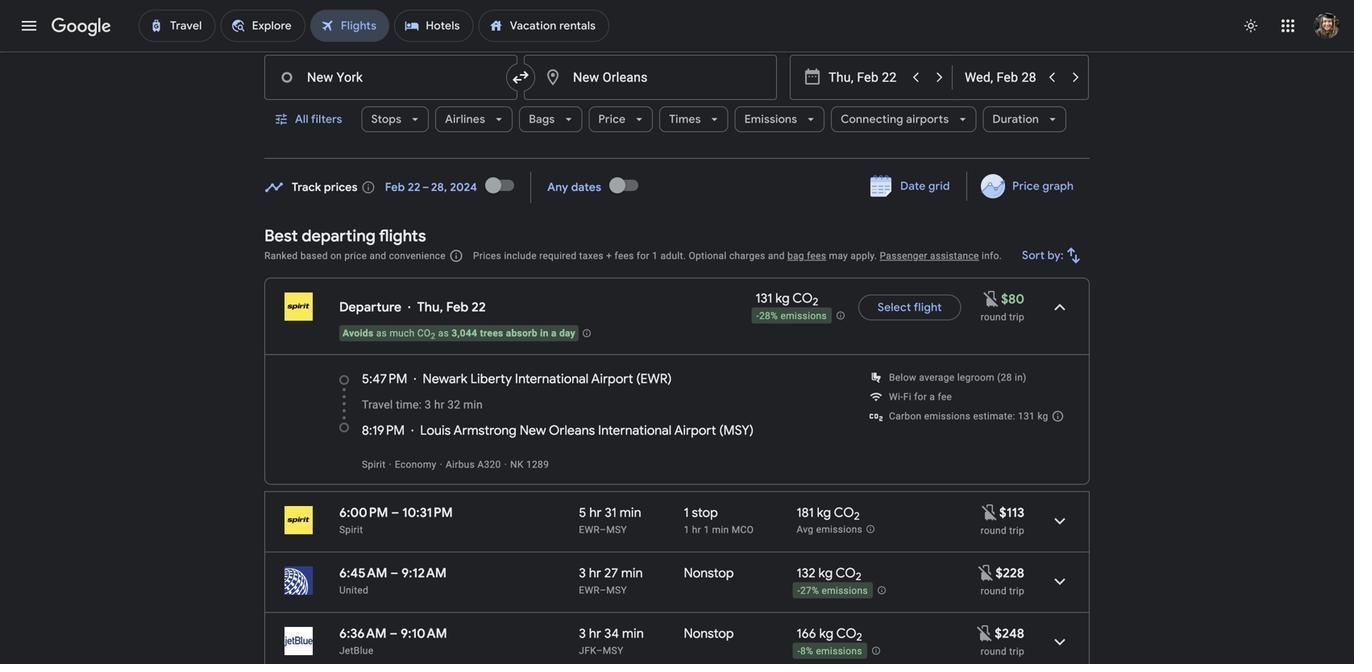 Task type: locate. For each thing, give the bounding box(es) containing it.
2 vertical spatial -
[[797, 646, 800, 657]]

average
[[919, 372, 955, 383]]

0 vertical spatial -
[[756, 310, 759, 322]]

min inside 3 hr 27 min ewr – msy
[[621, 565, 643, 582]]

3 hr 34 min jfk – msy
[[579, 625, 644, 657]]

round trip down $113 text field
[[981, 525, 1024, 536]]

3 round trip from the top
[[981, 586, 1024, 597]]

1 nonstop flight. element from the top
[[684, 565, 734, 584]]

this price for this flight doesn't include overhead bin access. if you need a carry-on bag, use the bags filter to update prices. image for $80
[[982, 289, 1001, 309]]

113 US dollars text field
[[999, 505, 1024, 521]]

1 horizontal spatial (
[[719, 422, 724, 439]]

co up -28% emissions
[[793, 290, 813, 307]]

1 vertical spatial price
[[1012, 179, 1040, 193]]

emissions down 132 kg co 2
[[822, 585, 868, 597]]

1 horizontal spatial and
[[768, 250, 785, 262]]

0 vertical spatial nonstop flight. element
[[684, 565, 734, 584]]

a left fee
[[930, 391, 935, 403]]

0 horizontal spatial (
[[636, 371, 641, 387]]

1 vertical spatial nonstop
[[684, 625, 734, 642]]

3 up jfk
[[579, 625, 586, 642]]

spirit
[[362, 459, 386, 470], [339, 524, 363, 536]]

– left arrival time: 9:12 am. text field
[[390, 565, 398, 582]]

grid
[[929, 179, 950, 193]]

6:36 am
[[339, 625, 387, 642]]

co up -27% emissions
[[836, 565, 856, 582]]

fees right '+'
[[615, 250, 634, 262]]

2 fees from the left
[[807, 250, 826, 262]]

all filters button
[[264, 100, 355, 139]]

co for 181
[[834, 505, 854, 521]]

1 vertical spatial 131
[[1018, 411, 1035, 422]]

spirit inside 6:00 pm – 10:31 pm spirit
[[339, 524, 363, 536]]

min right 32
[[463, 398, 483, 411]]

2 inside "131 kg co 2"
[[813, 295, 818, 309]]

– down total duration 3 hr 34 min. element
[[596, 645, 603, 657]]

connecting
[[841, 112, 903, 127]]

round trip down 80 us dollars text field
[[981, 312, 1024, 323]]

0 horizontal spatial and
[[370, 250, 386, 262]]

avg
[[797, 524, 814, 535]]

emissions
[[744, 112, 797, 127]]

kg
[[775, 290, 790, 307], [1038, 411, 1048, 422], [817, 505, 831, 521], [819, 565, 833, 582], [819, 625, 834, 642]]

min for 3 hr 27 min
[[621, 565, 643, 582]]

track prices
[[292, 180, 358, 195]]

– inside 3 hr 27 min ewr – msy
[[600, 585, 606, 596]]

2 inside 181 kg co 2
[[854, 510, 860, 523]]

4 round from the top
[[981, 646, 1007, 657]]

this price for this flight doesn't include overhead bin access. if you need a carry-on bag, use the bags filter to update prices. image up $228 text box
[[980, 503, 999, 522]]

-8% emissions
[[797, 646, 862, 657]]

hr inside 5 hr 31 min ewr – msy
[[589, 505, 602, 521]]

– down 27
[[600, 585, 606, 596]]

2 up -8% emissions
[[857, 630, 862, 644]]

1 horizontal spatial airport
[[674, 422, 716, 439]]

co inside 132 kg co 2
[[836, 565, 856, 582]]

for left adult.
[[637, 250, 650, 262]]

0 vertical spatial (
[[636, 371, 641, 387]]

34
[[604, 625, 619, 642]]

3 right time:
[[425, 398, 431, 411]]

$113
[[999, 505, 1024, 521]]

1 vertical spatial international
[[598, 422, 672, 439]]

9:12 am
[[402, 565, 447, 582]]

- for 132
[[797, 585, 800, 597]]

hr right 5
[[589, 505, 602, 521]]

charges
[[729, 250, 765, 262]]

flight details. leaves newark liberty international airport at 6:45 am on thursday, february 22 and arrives at louis armstrong new orleans international airport at 9:12 am on thursday, february 22. image
[[1041, 562, 1079, 601]]

3 inside 3 hr 34 min jfk – msy
[[579, 625, 586, 642]]

0 horizontal spatial feb
[[385, 180, 405, 195]]

2
[[813, 295, 818, 309], [431, 331, 436, 341], [854, 510, 860, 523], [856, 570, 862, 584], [857, 630, 862, 644]]

price left graph at the right top of the page
[[1012, 179, 1040, 193]]

2 for 166
[[857, 630, 862, 644]]

price
[[598, 112, 626, 127], [1012, 179, 1040, 193]]

0 horizontal spatial 131
[[756, 290, 772, 307]]

1 as from the left
[[376, 328, 387, 339]]

spirit down 8:19 pm
[[362, 459, 386, 470]]

2 up -27% emissions
[[856, 570, 862, 584]]

0 vertical spatial feb
[[385, 180, 405, 195]]

newark liberty international airport ( ewr )
[[423, 371, 672, 387]]

2 nonstop from the top
[[684, 625, 734, 642]]

emissions for 166
[[816, 646, 862, 657]]

ewr
[[641, 371, 668, 387], [579, 524, 600, 536], [579, 585, 600, 596]]

2 vertical spatial this price for this flight doesn't include overhead bin access. if you need a carry-on bag, use the bags filter to update prices. image
[[976, 563, 996, 583]]

round trip for $248
[[981, 646, 1024, 657]]

include
[[504, 250, 537, 262]]

round
[[981, 312, 1007, 323], [981, 525, 1007, 536], [981, 586, 1007, 597], [981, 646, 1007, 657]]

hr inside 1 stop 1 hr 1 min mco
[[692, 524, 701, 536]]

avoids as much co2 as 3044 trees absorb in a day. learn more about this calculation. image
[[582, 328, 592, 338]]

2 up avg emissions at the bottom
[[854, 510, 860, 523]]

international right orleans
[[598, 422, 672, 439]]

1 stop flight. element
[[684, 505, 718, 524]]

0 vertical spatial nonstop
[[684, 565, 734, 582]]

airbus a320
[[446, 459, 501, 470]]

round trip down $228 text box
[[981, 586, 1024, 597]]

round trip down 248 us dollars text box
[[981, 646, 1024, 657]]

min right 31
[[620, 505, 641, 521]]

economy
[[395, 459, 436, 470]]

any
[[547, 180, 568, 195]]

2 as from the left
[[438, 328, 449, 339]]

feb inside find the best price region
[[385, 180, 405, 195]]

sort
[[1022, 248, 1045, 263]]

3 round from the top
[[981, 586, 1007, 597]]

total duration 3 hr 27 min. element
[[579, 565, 684, 584]]

-28% emissions
[[756, 310, 827, 322]]

required
[[539, 250, 577, 262]]

ewr inside 5 hr 31 min ewr – msy
[[579, 524, 600, 536]]

1 vertical spatial spirit
[[339, 524, 363, 536]]

emissions down fee
[[924, 411, 971, 422]]

best departing flights
[[264, 226, 426, 246]]

a inside avoids as much co 2 as 3,044 trees absorb in a day
[[551, 328, 557, 339]]

3 inside 3 hr 27 min ewr – msy
[[579, 565, 586, 582]]

1 horizontal spatial price
[[1012, 179, 1040, 193]]

this price for this flight doesn't include overhead bin access. if you need a carry-on bag, use the bags filter to update prices. image
[[982, 289, 1001, 309], [980, 503, 999, 522], [976, 563, 996, 583]]

)
[[668, 371, 672, 387], [750, 422, 754, 439]]

this price for this flight doesn't include overhead bin access. if you need a carry-on bag, use the bags filter to update prices. image up this price for this flight doesn't include overhead bin access. if you need a carry-on bag, use the bags filter to update prices. icon
[[976, 563, 996, 583]]

by:
[[1048, 248, 1064, 263]]

and left bag
[[768, 250, 785, 262]]

best departing flights main content
[[264, 166, 1090, 664]]

2 up -28% emissions
[[813, 295, 818, 309]]

0 horizontal spatial airport
[[591, 371, 633, 387]]

1 vertical spatial for
[[914, 391, 927, 403]]

feb left the 22
[[446, 299, 469, 316]]

0 vertical spatial 131
[[756, 290, 772, 307]]

0 horizontal spatial as
[[376, 328, 387, 339]]

0 vertical spatial airport
[[591, 371, 633, 387]]

min inside 1 stop 1 hr 1 min mco
[[712, 524, 729, 536]]

min inside 5 hr 31 min ewr – msy
[[620, 505, 641, 521]]

round down $113
[[981, 525, 1007, 536]]

0 horizontal spatial fees
[[615, 250, 634, 262]]

co inside "131 kg co 2"
[[793, 290, 813, 307]]

prices
[[473, 250, 501, 262]]

nonstop for 3 hr 27 min
[[684, 565, 734, 582]]

hr inside 3 hr 34 min jfk – msy
[[589, 625, 601, 642]]

armstrong
[[454, 422, 517, 439]]

1 vertical spatial a
[[930, 391, 935, 403]]

msy inside 3 hr 34 min jfk – msy
[[603, 645, 623, 657]]

1 vertical spatial nonstop flight. element
[[684, 625, 734, 644]]

0 horizontal spatial )
[[668, 371, 672, 387]]

Arrival time: 9:10 AM. text field
[[401, 625, 447, 642]]

131 up the 28%
[[756, 290, 772, 307]]

co up -8% emissions
[[836, 625, 857, 642]]

8%
[[800, 646, 813, 657]]

trip down $80
[[1009, 312, 1024, 323]]

select flight button
[[858, 288, 961, 327]]

Departure time: 6:45 AM. text field
[[339, 565, 387, 582]]

2 inside 132 kg co 2
[[856, 570, 862, 584]]

emissions down "131 kg co 2"
[[781, 310, 827, 322]]

feb
[[385, 180, 405, 195], [446, 299, 469, 316]]

fees
[[615, 250, 634, 262], [807, 250, 826, 262]]

1 vertical spatial ewr
[[579, 524, 600, 536]]

price inside popup button
[[598, 112, 626, 127]]

hr for 3 hr 34 min
[[589, 625, 601, 642]]

duration button
[[983, 100, 1066, 139]]

co inside 166 kg co 2
[[836, 625, 857, 642]]

select flight
[[878, 300, 942, 315]]

assistance
[[930, 250, 979, 262]]

nonstop
[[684, 565, 734, 582], [684, 625, 734, 642]]

1289
[[526, 459, 549, 470]]

2 round from the top
[[981, 525, 1007, 536]]

2 round trip from the top
[[981, 525, 1024, 536]]

hr left 32
[[434, 398, 445, 411]]

total duration 3 hr 34 min. element
[[579, 625, 684, 644]]

and
[[370, 250, 386, 262], [768, 250, 785, 262]]

27
[[604, 565, 618, 582]]

feb right learn more about tracked prices image
[[385, 180, 405, 195]]

1 vertical spatial this price for this flight doesn't include overhead bin access. if you need a carry-on bag, use the bags filter to update prices. image
[[980, 503, 999, 522]]

min left mco
[[712, 524, 729, 536]]

ewr inside 3 hr 27 min ewr – msy
[[579, 585, 600, 596]]

and right price
[[370, 250, 386, 262]]

– down 31
[[600, 524, 606, 536]]

-
[[756, 310, 759, 322], [797, 585, 800, 597], [797, 646, 800, 657]]

find the best price region
[[264, 166, 1090, 214]]

131 right estimate:
[[1018, 411, 1035, 422]]

round trip for $113
[[981, 525, 1024, 536]]

co inside 181 kg co 2
[[834, 505, 854, 521]]

kg up -8% emissions
[[819, 625, 834, 642]]

hr down the 1 stop flight. element
[[692, 524, 701, 536]]

3 left 27
[[579, 565, 586, 582]]

min inside 3 hr 34 min jfk – msy
[[622, 625, 644, 642]]

time:
[[396, 398, 422, 411]]

hr left 27
[[589, 565, 601, 582]]

1 nonstop from the top
[[684, 565, 734, 582]]

price right bags popup button
[[598, 112, 626, 127]]

co for 131
[[793, 290, 813, 307]]

legroom
[[957, 372, 995, 383]]

emissions down 181 kg co 2
[[816, 524, 862, 535]]

ewr for 5 hr 31 min
[[579, 524, 600, 536]]

hr for 3 hr 27 min
[[589, 565, 601, 582]]

round down $80
[[981, 312, 1007, 323]]

trip down $113 text field
[[1009, 525, 1024, 536]]

$248
[[995, 625, 1024, 642]]

– left "9:10 am" at the bottom of the page
[[390, 625, 398, 642]]

min for 5 hr 31 min
[[620, 505, 641, 521]]

kg right estimate:
[[1038, 411, 1048, 422]]

1 vertical spatial -
[[797, 585, 800, 597]]

3 trip from the top
[[1009, 586, 1024, 597]]

2 vertical spatial 3
[[579, 625, 586, 642]]

–
[[391, 505, 399, 521], [600, 524, 606, 536], [390, 565, 398, 582], [600, 585, 606, 596], [390, 625, 398, 642], [596, 645, 603, 657]]

leaves newark liberty international airport at 6:00 pm on thursday, february 22 and arrives at louis armstrong new orleans international airport at 10:31 pm on thursday, february 22. element
[[339, 505, 453, 521]]

min right 27
[[621, 565, 643, 582]]

kg inside 181 kg co 2
[[817, 505, 831, 521]]

- for 131
[[756, 310, 759, 322]]

round for $228
[[981, 586, 1007, 597]]

this price for this flight doesn't include overhead bin access. if you need a carry-on bag, use the bags filter to update prices. image right flight
[[982, 289, 1001, 309]]

1 horizontal spatial feb
[[446, 299, 469, 316]]

stops
[[371, 112, 401, 127]]

kg inside 132 kg co 2
[[819, 565, 833, 582]]

travel time: 3 hr 32 min
[[362, 398, 483, 411]]

connecting airports button
[[831, 100, 976, 139]]

2 down thu, at top left
[[431, 331, 436, 341]]

- down "131 kg co 2"
[[756, 310, 759, 322]]

1 trip from the top
[[1009, 312, 1024, 323]]

co up avg emissions at the bottom
[[834, 505, 854, 521]]

0 vertical spatial this price for this flight doesn't include overhead bin access. if you need a carry-on bag, use the bags filter to update prices. image
[[982, 289, 1001, 309]]

1 horizontal spatial as
[[438, 328, 449, 339]]

spirit down 6:00 pm text field
[[339, 524, 363, 536]]

co right much on the left of the page
[[417, 328, 431, 339]]

1 fees from the left
[[615, 250, 634, 262]]

1 horizontal spatial a
[[930, 391, 935, 403]]

for
[[637, 250, 650, 262], [914, 391, 927, 403]]

a
[[551, 328, 557, 339], [930, 391, 935, 403]]

travel
[[362, 398, 393, 411]]

kg up -28% emissions
[[775, 290, 790, 307]]

ewr for 3 hr 27 min
[[579, 585, 600, 596]]

as left much on the left of the page
[[376, 328, 387, 339]]

1 horizontal spatial 131
[[1018, 411, 1035, 422]]

1 round trip from the top
[[981, 312, 1024, 323]]

2 trip from the top
[[1009, 525, 1024, 536]]

- down the 132
[[797, 585, 800, 597]]

1 vertical spatial airport
[[674, 422, 716, 439]]

apply.
[[851, 250, 877, 262]]

0 horizontal spatial international
[[515, 371, 589, 387]]

4 trip from the top
[[1009, 646, 1024, 657]]

1 horizontal spatial )
[[750, 422, 754, 439]]

1 horizontal spatial international
[[598, 422, 672, 439]]

round down this price for this flight doesn't include overhead bin access. if you need a carry-on bag, use the bags filter to update prices. icon
[[981, 646, 1007, 657]]

round down $228 text box
[[981, 586, 1007, 597]]

fees right bag
[[807, 250, 826, 262]]

228 US dollars text field
[[996, 565, 1024, 582]]

Arrival time: 10:31 PM. text field
[[402, 505, 453, 521]]

for right fi at the bottom of the page
[[914, 391, 927, 403]]

27%
[[800, 585, 819, 597]]

2 inside 166 kg co 2
[[857, 630, 862, 644]]

a320
[[477, 459, 501, 470]]

emissions down 166 kg co 2
[[816, 646, 862, 657]]

131 kg co 2
[[756, 290, 818, 309]]

hr left 34 on the left bottom
[[589, 625, 601, 642]]

(
[[636, 371, 641, 387], [719, 422, 724, 439]]

1 round from the top
[[981, 312, 1007, 323]]

kg for 181
[[817, 505, 831, 521]]

price button
[[589, 100, 653, 139]]

181
[[797, 505, 814, 521]]

0 horizontal spatial price
[[598, 112, 626, 127]]

2 nonstop flight. element from the top
[[684, 625, 734, 644]]

1 horizontal spatial fees
[[807, 250, 826, 262]]

kg inside 166 kg co 2
[[819, 625, 834, 642]]

32
[[447, 398, 460, 411]]

select
[[878, 300, 911, 315]]

msy inside 5 hr 31 min ewr – msy
[[606, 524, 627, 536]]

all filters
[[295, 112, 342, 127]]

2 vertical spatial ewr
[[579, 585, 600, 596]]

4 round trip from the top
[[981, 646, 1024, 657]]

international down in
[[515, 371, 589, 387]]

filters
[[311, 112, 342, 127]]

kg inside "131 kg co 2"
[[775, 290, 790, 307]]

0 horizontal spatial for
[[637, 250, 650, 262]]

0 vertical spatial )
[[668, 371, 672, 387]]

Arrival time: 9:12 AM. text field
[[402, 565, 447, 582]]

kg up -27% emissions
[[819, 565, 833, 582]]

 image
[[504, 459, 507, 470]]

- down 166
[[797, 646, 800, 657]]

swap origin and destination. image
[[511, 68, 530, 87]]

0 vertical spatial price
[[598, 112, 626, 127]]

round trip for $228
[[981, 586, 1024, 597]]

ranked based on price and convenience
[[264, 250, 446, 262]]

1 vertical spatial 3
[[579, 565, 586, 582]]

0 vertical spatial a
[[551, 328, 557, 339]]

wi-fi for a fee
[[889, 391, 952, 403]]

nonstop flight. element
[[684, 565, 734, 584], [684, 625, 734, 644]]

3
[[425, 398, 431, 411], [579, 565, 586, 582], [579, 625, 586, 642]]

trip down $228 text box
[[1009, 586, 1024, 597]]

– right '6:00 pm' at the bottom
[[391, 505, 399, 521]]

min right 34 on the left bottom
[[622, 625, 644, 642]]

kg up avg emissions at the bottom
[[817, 505, 831, 521]]

- for 166
[[797, 646, 800, 657]]

hr inside 3 hr 27 min ewr – msy
[[589, 565, 601, 582]]

none search field containing all filters
[[264, 15, 1090, 159]]

132
[[797, 565, 816, 582]]

0 horizontal spatial a
[[551, 328, 557, 339]]

a right in
[[551, 328, 557, 339]]

as left 3,044 in the left of the page
[[438, 328, 449, 339]]

None text field
[[264, 55, 517, 100], [524, 55, 777, 100], [264, 55, 517, 100], [524, 55, 777, 100]]

trip down 248 us dollars text box
[[1009, 646, 1024, 657]]

None search field
[[264, 15, 1090, 159]]

6:36 am – 9:10 am jetblue
[[339, 625, 447, 657]]

msy inside 3 hr 27 min ewr – msy
[[606, 585, 627, 596]]

price inside button
[[1012, 179, 1040, 193]]



Task type: vqa. For each thing, say whether or not it's contained in the screenshot.
131 CO
yes



Task type: describe. For each thing, give the bounding box(es) containing it.
thu, feb 22
[[417, 299, 486, 316]]

9:10 am
[[401, 625, 447, 642]]

passenger
[[880, 250, 928, 262]]

131 inside "131 kg co 2"
[[756, 290, 772, 307]]

248 US dollars text field
[[995, 625, 1024, 642]]

3 for 9:12 am
[[579, 565, 586, 582]]

departing
[[302, 226, 376, 246]]

in
[[540, 328, 549, 339]]

31
[[605, 505, 617, 521]]

absorb
[[506, 328, 538, 339]]

1 vertical spatial (
[[719, 422, 724, 439]]

flight details. leaves john f. kennedy international airport at 6:36 am on thursday, february 22 and arrives at louis armstrong new orleans international airport at 9:10 am on thursday, february 22. image
[[1041, 623, 1079, 661]]

this price for this flight doesn't include overhead bin access. if you need a carry-on bag, use the bags filter to update prices. image for $228
[[976, 563, 996, 583]]

this price for this flight doesn't include overhead bin access. if you need a carry-on bag, use the bags filter to update prices. image
[[975, 624, 995, 643]]

much
[[390, 328, 415, 339]]

emissions for 132
[[822, 585, 868, 597]]

1 horizontal spatial for
[[914, 391, 927, 403]]

Return text field
[[965, 56, 1039, 99]]

Departure text field
[[829, 56, 903, 99]]

emissions button
[[735, 100, 825, 139]]

$228
[[996, 565, 1024, 582]]

nk 1289
[[510, 459, 549, 470]]

Departure time: 6:00 PM. text field
[[339, 505, 388, 521]]

prices include required taxes + fees for 1 adult. optional charges and bag fees may apply. passenger assistance
[[473, 250, 979, 262]]

6:00 pm – 10:31 pm spirit
[[339, 505, 453, 536]]

1 inside popup button
[[407, 27, 414, 40]]

main menu image
[[19, 16, 39, 35]]

trip for $248
[[1009, 646, 1024, 657]]

3 for 9:10 am
[[579, 625, 586, 642]]

– inside 6:36 am – 9:10 am jetblue
[[390, 625, 398, 642]]

emissions for 131
[[781, 310, 827, 322]]

prices
[[324, 180, 358, 195]]

132 kg co 2
[[797, 565, 862, 584]]

stops button
[[362, 100, 429, 139]]

1 vertical spatial )
[[750, 422, 754, 439]]

price graph
[[1012, 179, 1074, 193]]

departure
[[339, 299, 402, 316]]

kg for 166
[[819, 625, 834, 642]]

any dates
[[547, 180, 601, 195]]

price for price
[[598, 112, 626, 127]]

avoids
[[343, 328, 374, 339]]

jetblue
[[339, 645, 373, 657]]

times
[[669, 112, 701, 127]]

carbon emissions estimate: 131 kilograms element
[[889, 411, 1048, 422]]

10:31 pm
[[402, 505, 453, 521]]

6:00 pm
[[339, 505, 388, 521]]

nonstop flight. element for 3 hr 27 min
[[684, 565, 734, 584]]

trees
[[480, 328, 503, 339]]

trip for $228
[[1009, 586, 1024, 597]]

louis armstrong new orleans international airport ( msy )
[[420, 422, 754, 439]]

ranked
[[264, 250, 298, 262]]

msy for 3 hr 34 min
[[603, 645, 623, 657]]

2 for 181
[[854, 510, 860, 523]]

co for 132
[[836, 565, 856, 582]]

0 vertical spatial ewr
[[641, 371, 668, 387]]

2024
[[450, 180, 477, 195]]

layover (1 of 1) is a 1 hr 1 min layover at orlando international airport in orlando. element
[[684, 524, 789, 536]]

trip for $113
[[1009, 525, 1024, 536]]

kg for 131
[[775, 290, 790, 307]]

– inside 6:00 pm – 10:31 pm spirit
[[391, 505, 399, 521]]

22
[[472, 299, 486, 316]]

leaves newark liberty international airport at 6:45 am on thursday, february 22 and arrives at louis armstrong new orleans international airport at 9:12 am on thursday, february 22. element
[[339, 565, 447, 582]]

$80
[[1001, 291, 1024, 308]]

price for price graph
[[1012, 179, 1040, 193]]

nonstop flight. element for 3 hr 34 min
[[684, 625, 734, 644]]

fee
[[938, 391, 952, 403]]

airlines button
[[435, 100, 513, 139]]

Arrival time: 8:19 PM. text field
[[362, 422, 405, 439]]

stop
[[692, 505, 718, 521]]

this price for this flight doesn't include overhead bin access. if you need a carry-on bag, use the bags filter to update prices. image for $113
[[980, 503, 999, 522]]

22 – 28,
[[408, 180, 447, 195]]

2 and from the left
[[768, 250, 785, 262]]

2 for 131
[[813, 295, 818, 309]]

sort by: button
[[1016, 236, 1090, 275]]

msy for 3 hr 27 min
[[606, 585, 627, 596]]

0 vertical spatial 3
[[425, 398, 431, 411]]

0 vertical spatial for
[[637, 250, 650, 262]]

round for $248
[[981, 646, 1007, 657]]

bags button
[[519, 100, 582, 139]]

2 for 132
[[856, 570, 862, 584]]

3 hr 27 min ewr – msy
[[579, 565, 643, 596]]

may
[[829, 250, 848, 262]]

6:45 am – 9:12 am united
[[339, 565, 447, 596]]

feb 22 – 28, 2024
[[385, 180, 477, 195]]

3,044
[[452, 328, 477, 339]]

passenger assistance button
[[880, 250, 979, 262]]

round for $80
[[981, 312, 1007, 323]]

Departure time: 5:47 PM. text field
[[362, 371, 407, 387]]

learn more about ranking image
[[449, 249, 463, 263]]

1 button
[[378, 15, 443, 53]]

day
[[559, 328, 575, 339]]

– inside 3 hr 34 min jfk – msy
[[596, 645, 603, 657]]

hr for 5 hr 31 min
[[589, 505, 602, 521]]

change appearance image
[[1232, 6, 1270, 45]]

min for 3 hr 34 min
[[622, 625, 644, 642]]

wi-
[[889, 391, 903, 403]]

nonstop for 3 hr 34 min
[[684, 625, 734, 642]]

estimate:
[[973, 411, 1015, 422]]

date grid button
[[859, 172, 963, 201]]

below
[[889, 372, 917, 383]]

80 US dollars text field
[[1001, 291, 1024, 308]]

Departure time: 6:36 AM. text field
[[339, 625, 387, 642]]

sort by:
[[1022, 248, 1064, 263]]

airlines
[[445, 112, 485, 127]]

0 vertical spatial spirit
[[362, 459, 386, 470]]

flight details. leaves newark liberty international airport at 6:00 pm on thursday, february 22 and arrives at louis armstrong new orleans international airport at 10:31 pm on thursday, february 22. image
[[1041, 502, 1079, 540]]

learn more about tracked prices image
[[361, 180, 375, 195]]

connecting airports
[[841, 112, 949, 127]]

trip for $80
[[1009, 312, 1024, 323]]

on
[[331, 250, 342, 262]]

mco
[[732, 524, 754, 536]]

– inside 6:45 am – 9:12 am united
[[390, 565, 398, 582]]

dates
[[571, 180, 601, 195]]

adult.
[[661, 250, 686, 262]]

msy for 5 hr 31 min
[[606, 524, 627, 536]]

– inside 5 hr 31 min ewr – msy
[[600, 524, 606, 536]]

co for 166
[[836, 625, 857, 642]]

5
[[579, 505, 586, 521]]

round trip for $80
[[981, 312, 1024, 323]]

carbon
[[889, 411, 922, 422]]

1 and from the left
[[370, 250, 386, 262]]

166 kg co 2
[[797, 625, 862, 644]]

round for $113
[[981, 525, 1007, 536]]

kg for 132
[[819, 565, 833, 582]]

+
[[606, 250, 612, 262]]

(28
[[997, 372, 1012, 383]]

1 vertical spatial feb
[[446, 299, 469, 316]]

0 vertical spatial international
[[515, 371, 589, 387]]

total duration 5 hr 31 min. element
[[579, 505, 684, 524]]

all
[[295, 112, 309, 127]]

bag
[[787, 250, 804, 262]]

fi
[[903, 391, 912, 403]]

flights
[[379, 226, 426, 246]]

8:19 pm
[[362, 422, 405, 439]]

5 hr 31 min ewr – msy
[[579, 505, 641, 536]]

date
[[900, 179, 926, 193]]

times button
[[660, 100, 728, 139]]

leaves john f. kennedy international airport at 6:36 am on thursday, february 22 and arrives at louis armstrong new orleans international airport at 9:10 am on thursday, february 22. element
[[339, 625, 447, 642]]

2 inside avoids as much co 2 as 3,044 trees absorb in a day
[[431, 331, 436, 341]]

1 stop 1 hr 1 min mco
[[684, 505, 754, 536]]

duration
[[993, 112, 1039, 127]]

best
[[264, 226, 298, 246]]

price graph button
[[970, 172, 1087, 201]]

louis
[[420, 422, 451, 439]]

co inside avoids as much co 2 as 3,044 trees absorb in a day
[[417, 328, 431, 339]]

date grid
[[900, 179, 950, 193]]

181 kg co 2
[[797, 505, 860, 523]]

6:45 am
[[339, 565, 387, 582]]

bags
[[529, 112, 555, 127]]

optional
[[689, 250, 727, 262]]



